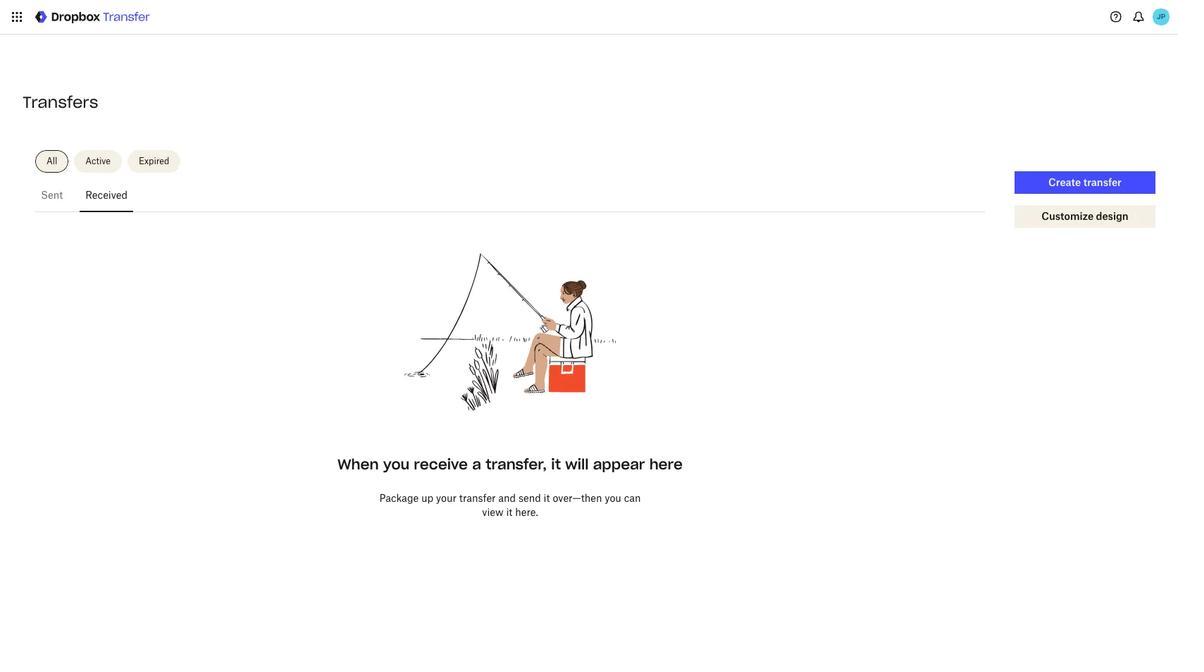 Task type: vqa. For each thing, say whether or not it's contained in the screenshot.
"Word count" in the top left of the page
no



Task type: describe. For each thing, give the bounding box(es) containing it.
create transfer button
[[1015, 171, 1156, 194]]

expired
[[139, 156, 169, 166]]

transfer inside 'create transfer' button
[[1084, 176, 1122, 188]]

here
[[650, 455, 683, 473]]

when you receive a transfer, it will appear here
[[338, 455, 683, 473]]

appear
[[593, 455, 645, 473]]

your
[[436, 492, 457, 504]]

jp
[[1158, 12, 1166, 21]]

up
[[422, 492, 434, 504]]

here.
[[516, 506, 539, 518]]

over—then
[[553, 492, 602, 504]]

tab list containing sent
[[35, 178, 986, 212]]

you inside package up your transfer and send it over—then you can view it here.
[[605, 492, 622, 504]]

all button
[[35, 150, 69, 173]]

receive
[[414, 455, 468, 473]]

design
[[1097, 210, 1129, 222]]

customize
[[1042, 210, 1094, 222]]

expired button
[[128, 150, 181, 173]]

active button
[[74, 150, 122, 173]]

and
[[499, 492, 516, 504]]

sent
[[41, 189, 63, 201]]

2 horizontal spatial it
[[552, 455, 561, 473]]



Task type: locate. For each thing, give the bounding box(es) containing it.
package
[[380, 492, 419, 504]]

send
[[519, 492, 541, 504]]

transfer
[[1084, 176, 1122, 188], [460, 492, 496, 504]]

customize design
[[1042, 210, 1129, 222]]

tab list
[[35, 178, 986, 212]]

a
[[473, 455, 482, 473]]

transfer,
[[486, 455, 547, 473]]

received
[[85, 189, 128, 201]]

1 vertical spatial transfer
[[460, 492, 496, 504]]

transfer inside package up your transfer and send it over—then you can view it here.
[[460, 492, 496, 504]]

transfer up view
[[460, 492, 496, 504]]

package up your transfer and send it over—then you can view it here.
[[380, 492, 641, 518]]

0 horizontal spatial transfer
[[460, 492, 496, 504]]

it right send
[[544, 492, 550, 504]]

will
[[566, 455, 589, 473]]

received tab
[[80, 178, 133, 212]]

1 horizontal spatial you
[[605, 492, 622, 504]]

it down and
[[507, 506, 513, 518]]

0 vertical spatial transfer
[[1084, 176, 1122, 188]]

1 horizontal spatial it
[[544, 492, 550, 504]]

it left will
[[552, 455, 561, 473]]

create transfer
[[1049, 176, 1122, 188]]

all
[[47, 156, 57, 166]]

1 vertical spatial you
[[605, 492, 622, 504]]

2 vertical spatial it
[[507, 506, 513, 518]]

0 vertical spatial it
[[552, 455, 561, 473]]

0 horizontal spatial it
[[507, 506, 513, 518]]

you
[[383, 455, 410, 473], [605, 492, 622, 504]]

when
[[338, 455, 379, 473]]

transfer up design
[[1084, 176, 1122, 188]]

1 vertical spatial it
[[544, 492, 550, 504]]

jp button
[[1151, 6, 1173, 28]]

you up package
[[383, 455, 410, 473]]

0 horizontal spatial you
[[383, 455, 410, 473]]

you left can
[[605, 492, 622, 504]]

customize design button
[[1015, 205, 1156, 228]]

transfers
[[23, 92, 98, 112]]

create
[[1049, 176, 1082, 188]]

active
[[86, 156, 111, 166]]

it
[[552, 455, 561, 473], [544, 492, 550, 504], [507, 506, 513, 518]]

1 horizontal spatial transfer
[[1084, 176, 1122, 188]]

can
[[624, 492, 641, 504]]

0 vertical spatial you
[[383, 455, 410, 473]]

sent tab
[[35, 178, 69, 212]]

view
[[482, 506, 504, 518]]



